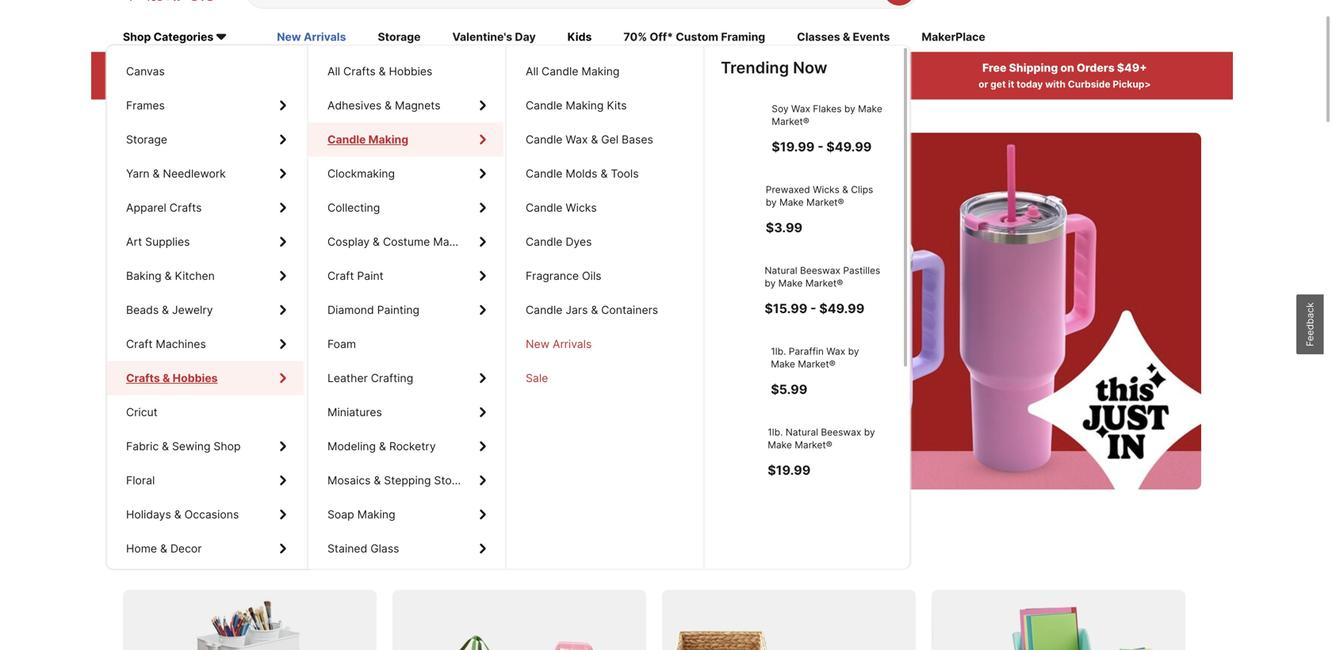 Task type: describe. For each thing, give the bounding box(es) containing it.
card.³
[[706, 79, 736, 90]]

or
[[979, 79, 988, 90]]

framing
[[721, 30, 765, 44]]

diamond painting
[[328, 303, 420, 317]]

natural beeswax pastilles by make market®
[[765, 265, 880, 289]]

clips
[[851, 184, 873, 195]]

holidays & occasions link for new arrivals
[[107, 498, 304, 532]]

stepping
[[384, 474, 431, 487]]

wax for candle
[[566, 133, 588, 146]]

prewaxed wicks & clips by make market®
[[766, 184, 873, 208]]

beads & jewelry for new arrivals
[[126, 303, 213, 317]]

canvas for shop categories
[[126, 65, 165, 78]]

shop for shop categories
[[214, 440, 241, 453]]

occasions for shop categories
[[184, 508, 239, 521]]

shop categories link
[[123, 29, 245, 47]]

candle molds & tools link
[[507, 157, 702, 191]]

crafts & hobbies link for kids
[[107, 361, 304, 395]]

crafts & hobbies for 70% off* custom framing
[[126, 372, 215, 385]]

fabric & sewing shop for storage
[[126, 440, 241, 453]]

shop for storage
[[214, 440, 241, 453]]

home & decor for valentine's day
[[126, 542, 202, 556]]

frames for kids
[[126, 99, 165, 112]]

home & decor link for 70% off* custom framing
[[107, 532, 304, 566]]

yarn & needlework for shop categories
[[126, 167, 226, 180]]

canvas for kids
[[126, 65, 165, 78]]

cosplay & costume making link
[[309, 225, 504, 259]]

make inside prewaxed wicks & clips by make market®
[[780, 197, 804, 208]]

$3.99
[[766, 220, 803, 236]]

beads & jewelry for shop categories
[[126, 303, 213, 317]]

kids
[[568, 30, 592, 44]]

70% off* custom framing link
[[624, 29, 765, 47]]

home & decor for 70% off* custom framing
[[126, 542, 202, 556]]

get
[[155, 217, 220, 266]]

with inside free shipping on orders $49+ or get it today with curbside pickup>
[[1045, 79, 1066, 90]]

canvas for storage
[[126, 65, 165, 78]]

70% off* custom framing
[[624, 30, 765, 44]]

curbside
[[1068, 79, 1111, 90]]

mosaics & stepping stones link
[[309, 464, 504, 498]]

fabric for kids
[[126, 440, 159, 453]]

soy
[[772, 103, 789, 115]]

jewelry for classes & events
[[172, 303, 213, 317]]

hobbies for shop categories
[[172, 372, 215, 385]]

frames link for shop categories
[[107, 88, 304, 123]]

blue, pink, and purple tumblers on red background image
[[123, 133, 1201, 490]]

1 horizontal spatial arrivals
[[553, 337, 592, 351]]

on inside free shipping on orders $49+ or get it today with curbside pickup>
[[1061, 61, 1075, 75]]

candle dyes link
[[507, 225, 702, 259]]

code
[[200, 79, 223, 90]]

$20!
[[331, 262, 411, 310]]

1lb. for $19.99
[[768, 427, 783, 438]]

cricut for storage
[[126, 406, 158, 419]]

adhesives & magnets link
[[309, 88, 504, 123]]

crafts & hobbies link for shop categories
[[107, 361, 304, 395]]

natural inside natural beeswax pastilles by make market®
[[765, 265, 798, 276]]

market® inside prewaxed wicks & clips by make market®
[[807, 197, 844, 208]]

leather
[[328, 372, 368, 385]]

purchases
[[313, 61, 371, 75]]

fabric for storage
[[126, 440, 159, 453]]

all crafts & hobbies
[[328, 65, 433, 78]]

crafts & hobbies link for new arrivals
[[107, 361, 304, 395]]

orders
[[1077, 61, 1115, 75]]

storage for new arrivals
[[126, 133, 167, 146]]

holidays for 70% off* custom framing
[[126, 508, 171, 521]]

yarn & needlework link for kids
[[107, 157, 304, 191]]

valentine's day link
[[452, 29, 536, 47]]

$19.99 - $49.99
[[772, 139, 872, 155]]

your inside earn 9% in rewards when you use your michaels™ credit card.³ details & apply>
[[602, 79, 623, 90]]

beeswax inside 1lb. natural beeswax by make market®
[[821, 427, 862, 438]]

decor for storage
[[170, 542, 202, 556]]

candle making kits link
[[507, 88, 702, 123]]

home & decor for new arrivals
[[126, 542, 202, 556]]

cosplay & costume making
[[328, 235, 471, 249]]

three water hyacinth baskets in white, brown and tan image
[[662, 590, 916, 650]]

occasions for kids
[[184, 508, 239, 521]]

floral link for shop categories
[[107, 464, 304, 498]]

shop for classes & events
[[214, 440, 241, 453]]

apparel crafts link for 70% off* custom framing
[[107, 191, 304, 225]]

needlework for storage
[[163, 167, 226, 180]]

containers
[[601, 303, 658, 317]]

price
[[282, 61, 311, 75]]

collecting
[[328, 201, 380, 215]]

art supplies link for new arrivals
[[107, 225, 304, 259]]

frames link for valentine's day
[[107, 88, 304, 123]]

decor for shop categories
[[170, 542, 202, 556]]

baking for storage
[[126, 269, 162, 283]]

events
[[853, 30, 890, 44]]

paint
[[357, 269, 384, 283]]

details
[[738, 79, 770, 90]]

baking & kitchen link for valentine's day
[[107, 259, 304, 293]]

1 vertical spatial new arrivals
[[526, 337, 592, 351]]

craft machines for classes & events
[[126, 337, 206, 351]]

when
[[535, 79, 561, 90]]

apparel crafts link for classes & events
[[107, 191, 304, 225]]

today
[[1017, 79, 1043, 90]]

all crafts & hobbies link
[[309, 54, 504, 88]]

baking & kitchen for kids
[[126, 269, 215, 283]]

fabric & sewing shop link for shop categories
[[107, 429, 304, 464]]

craft machines for storage
[[126, 337, 206, 351]]

$49.99 for $19.99 - $49.99
[[827, 139, 872, 155]]

beads for shop categories
[[126, 303, 159, 317]]

yarn for new arrivals
[[126, 167, 150, 180]]

apparel crafts link for new arrivals
[[107, 191, 304, 225]]

candle wax & gel bases link
[[507, 123, 702, 157]]

craft paint link
[[309, 259, 504, 293]]

beads for 70% off* custom framing
[[126, 303, 159, 317]]

cricut link for shop categories
[[107, 395, 304, 429]]

get
[[991, 79, 1006, 90]]

baking & kitchen for new arrivals
[[126, 269, 215, 283]]

frames for storage
[[126, 99, 165, 112]]

soap
[[328, 508, 354, 521]]

for inside get your tumbler here ... for under $20!
[[155, 262, 206, 310]]

shop for kids
[[214, 440, 241, 453]]

holidays & occasions link for valentine's day
[[107, 498, 304, 532]]

by for $5.99
[[848, 346, 859, 357]]

home & decor for classes & events
[[126, 542, 202, 556]]

adhesives & magnets
[[328, 99, 441, 112]]

$49+
[[1117, 61, 1147, 75]]

beads for valentine's day
[[126, 303, 159, 317]]

supplies for classes & events
[[145, 235, 190, 249]]

art supplies link for kids
[[107, 225, 304, 259]]

modeling & rocketry link
[[309, 429, 504, 464]]

yarn & needlework for classes & events
[[126, 167, 226, 180]]

apparel crafts for kids
[[126, 201, 202, 215]]

machines for kids
[[156, 337, 206, 351]]

to
[[376, 321, 395, 346]]

cosplay
[[328, 235, 370, 249]]

credit
[[675, 79, 704, 90]]

customize your tumbler to match your style.
[[155, 321, 556, 346]]

baking & kitchen link for classes & events
[[107, 259, 304, 293]]

soap making
[[328, 508, 395, 521]]

holidays & occasions for kids
[[126, 508, 239, 521]]

modeling & rocketry
[[328, 440, 436, 453]]

in
[[668, 61, 679, 75]]

needlework for kids
[[163, 167, 226, 180]]

classes
[[797, 30, 840, 44]]

shop categories
[[123, 30, 213, 44]]

your left the style.
[[461, 321, 502, 346]]

candle jars & containers
[[526, 303, 658, 317]]

free
[[983, 61, 1007, 75]]

miniatures
[[328, 406, 382, 419]]

$15.99 - $49.99
[[765, 301, 865, 316]]

kitchen for valentine's day
[[175, 269, 215, 283]]

storage link for 70% off* custom framing
[[107, 123, 304, 157]]

canvas for classes & events
[[126, 65, 165, 78]]

kids link
[[568, 29, 592, 47]]

paraffin
[[789, 346, 824, 357]]

floral for valentine's day
[[126, 474, 155, 487]]

floral link for 70% off* custom framing
[[107, 464, 304, 498]]

craft inside "link"
[[328, 269, 354, 283]]

daily23us.
[[225, 79, 281, 90]]

storage link for kids
[[107, 123, 304, 157]]

baking for valentine's day
[[126, 269, 162, 283]]

diamond painting link
[[309, 293, 504, 327]]

stained glass
[[328, 542, 399, 556]]

under
[[215, 262, 321, 310]]

yarn for classes & events
[[126, 167, 150, 180]]

soy wax flakes by make market®
[[772, 103, 883, 127]]

holidays & occasions for storage
[[126, 508, 239, 521]]

holidays & occasions link for shop categories
[[107, 498, 304, 532]]

apparel for 70% off* custom framing
[[126, 201, 166, 215]]

1lb. natural beeswax by make market®
[[768, 427, 875, 451]]

candle molds & tools
[[526, 167, 639, 180]]

craft machines for valentine's day
[[126, 337, 206, 351]]

holidays & occasions link for 70% off* custom framing
[[107, 498, 304, 532]]

baking & kitchen link for new arrivals
[[107, 259, 304, 293]]

classes & events link
[[797, 29, 890, 47]]

soap making link
[[309, 498, 504, 532]]

home & decor link for kids
[[107, 532, 304, 566]]

art supplies link for shop categories
[[107, 225, 304, 259]]

decor for classes & events
[[170, 542, 202, 556]]

customize
[[155, 321, 250, 346]]

1 vertical spatial new
[[526, 337, 550, 351]]

holiday storage containers image
[[393, 590, 646, 650]]

trending
[[721, 58, 789, 77]]

1 vertical spatial new arrivals link
[[507, 327, 702, 361]]

here
[[473, 217, 554, 266]]

miniatures link
[[309, 395, 504, 429]]

fabric & sewing shop for valentine's day
[[126, 440, 241, 453]]

0 vertical spatial arrivals
[[304, 30, 346, 44]]

clockmaking link
[[309, 157, 504, 191]]

off*
[[650, 30, 673, 44]]

machines for new arrivals
[[156, 337, 206, 351]]

space.
[[444, 545, 506, 568]]



Task type: vqa. For each thing, say whether or not it's contained in the screenshot.
Craft for Valentine's Day
yes



Task type: locate. For each thing, give the bounding box(es) containing it.
shop inside button
[[174, 377, 200, 392]]

needlework for classes & events
[[163, 167, 226, 180]]

0 vertical spatial -
[[818, 139, 824, 155]]

1lb. inside 1lb. natural beeswax by make market®
[[768, 427, 783, 438]]

for up customize
[[155, 262, 206, 310]]

floral for 70% off* custom framing
[[126, 474, 155, 487]]

beads
[[126, 303, 159, 317], [126, 303, 159, 317], [126, 303, 159, 317], [126, 303, 159, 317], [126, 303, 159, 317], [126, 303, 159, 317], [126, 303, 159, 317], [126, 303, 159, 317]]

foam link
[[309, 327, 504, 361]]

1 vertical spatial for
[[357, 545, 383, 568]]

hobbies for new arrivals
[[172, 372, 215, 385]]

cricut link for new arrivals
[[107, 395, 304, 429]]

baking & kitchen link for shop categories
[[107, 259, 304, 293]]

1 vertical spatial tumbler
[[300, 321, 372, 346]]

0 vertical spatial wicks
[[813, 184, 840, 195]]

hobbies for valentine's day
[[172, 372, 215, 385]]

$49.99
[[827, 139, 872, 155], [819, 301, 865, 316]]

wicks left clips
[[813, 184, 840, 195]]

making up use on the left of the page
[[582, 65, 620, 78]]

make inside soy wax flakes by make market®
[[858, 103, 883, 115]]

craft for classes & events
[[126, 337, 153, 351]]

kitchen for 70% off* custom framing
[[175, 269, 215, 283]]

$49.99 down natural beeswax pastilles by make market®
[[819, 301, 865, 316]]

0 vertical spatial new arrivals
[[277, 30, 346, 44]]

1 horizontal spatial with
[[1045, 79, 1066, 90]]

kitchen for classes & events
[[175, 269, 215, 283]]

cricut
[[126, 406, 158, 419], [126, 406, 158, 419], [126, 406, 158, 419], [126, 406, 158, 419], [126, 406, 158, 419], [126, 406, 158, 419], [126, 406, 158, 419], [126, 406, 158, 419]]

candle left dyes
[[526, 235, 563, 249]]

making inside candle making link
[[369, 133, 409, 146]]

arrivals up purchases
[[304, 30, 346, 44]]

leather crafting link
[[309, 361, 504, 395]]

market® up $15.99 - $49.99
[[806, 278, 843, 289]]

1 vertical spatial -
[[811, 301, 816, 316]]

hobbies for classes & events
[[172, 372, 215, 385]]

your inside get your tumbler here ... for under $20!
[[230, 217, 311, 266]]

candle down adhesives
[[328, 133, 366, 146]]

all inside 20% off all regular price purchases with code daily23us. exclusions apply>
[[220, 61, 235, 75]]

shop for new arrivals
[[214, 440, 241, 453]]

free shipping on orders $49+ or get it today with curbside pickup>
[[979, 61, 1151, 90]]

making right costume
[[433, 235, 471, 249]]

1 vertical spatial $19.99
[[768, 463, 811, 478]]

makerplace
[[922, 30, 986, 44]]

new up sale
[[526, 337, 550, 351]]

make down prewaxed
[[780, 197, 804, 208]]

craft machines link for valentine's day
[[107, 327, 304, 361]]

cricut link
[[107, 395, 304, 429], [107, 395, 304, 429], [107, 395, 304, 429], [107, 395, 304, 429], [107, 395, 304, 429], [107, 395, 304, 429], [107, 395, 304, 429], [107, 395, 304, 429]]

crafts
[[343, 65, 376, 78], [170, 201, 202, 215], [170, 201, 202, 215], [170, 201, 202, 215], [170, 201, 202, 215], [170, 201, 202, 215], [170, 201, 202, 215], [170, 201, 202, 215], [170, 201, 202, 215], [126, 372, 158, 385], [126, 372, 158, 385], [126, 372, 158, 385], [126, 372, 158, 385], [126, 372, 158, 385], [126, 372, 158, 385], [126, 372, 158, 385], [126, 372, 160, 385]]

1 horizontal spatial wicks
[[813, 184, 840, 195]]

canvas for valentine's day
[[126, 65, 165, 78]]

0 horizontal spatial for
[[155, 262, 206, 310]]

holidays & occasions link
[[107, 498, 304, 532], [107, 498, 304, 532], [107, 498, 304, 532], [107, 498, 304, 532], [107, 498, 304, 532], [107, 498, 304, 532], [107, 498, 304, 532], [107, 498, 304, 532]]

by inside prewaxed wicks & clips by make market®
[[766, 197, 777, 208]]

by inside soy wax flakes by make market®
[[844, 103, 856, 115]]

beads & jewelry link for kids
[[107, 293, 304, 327]]

1 vertical spatial wax
[[566, 133, 588, 146]]

candle down when
[[526, 99, 563, 112]]

& inside prewaxed wicks & clips by make market®
[[842, 184, 848, 195]]

craft for kids
[[126, 337, 153, 351]]

tools
[[611, 167, 639, 180]]

$49.99 down soy wax flakes by make market®
[[827, 139, 872, 155]]

fabric & sewing shop link for kids
[[107, 429, 304, 464]]

art supplies link
[[107, 225, 304, 259], [107, 225, 304, 259], [107, 225, 304, 259], [107, 225, 304, 259], [107, 225, 304, 259], [107, 225, 304, 259], [107, 225, 304, 259], [107, 225, 304, 259]]

market® inside 1lb. natural beeswax by make market®
[[795, 439, 833, 451]]

home for 70% off* custom framing
[[126, 542, 157, 556]]

natural down $5.99
[[786, 427, 818, 438]]

making inside "candle making kits" link
[[566, 99, 604, 112]]

1 horizontal spatial all
[[328, 65, 340, 78]]

shop
[[123, 30, 151, 44], [174, 377, 200, 392], [214, 440, 241, 453], [214, 440, 241, 453], [214, 440, 241, 453], [214, 440, 241, 453], [214, 440, 241, 453], [214, 440, 241, 453], [214, 440, 241, 453], [214, 440, 241, 453]]

1 vertical spatial natural
[[786, 427, 818, 438]]

kitchen for kids
[[175, 269, 215, 283]]

1lb. inside 1lb. paraffin wax by make market®
[[771, 346, 786, 357]]

1 vertical spatial on
[[173, 545, 196, 568]]

1 horizontal spatial wax
[[791, 103, 810, 115]]

decor for kids
[[170, 542, 202, 556]]

frames for valentine's day
[[126, 99, 165, 112]]

- down soy wax flakes by make market®
[[818, 139, 824, 155]]

home & decor link for new arrivals
[[107, 532, 304, 566]]

beads for new arrivals
[[126, 303, 159, 317]]

market® down prewaxed
[[807, 197, 844, 208]]

candle wicks
[[526, 201, 597, 215]]

new arrivals up price
[[277, 30, 346, 44]]

fabric
[[126, 440, 159, 453], [126, 440, 159, 453], [126, 440, 159, 453], [126, 440, 159, 453], [126, 440, 159, 453], [126, 440, 159, 453], [126, 440, 159, 453], [126, 440, 159, 453]]

- for $19.99
[[818, 139, 824, 155]]

1lb. left paraffin
[[771, 346, 786, 357]]

0 vertical spatial 1lb.
[[771, 346, 786, 357]]

art for kids
[[126, 235, 142, 249]]

0 horizontal spatial new
[[277, 30, 301, 44]]

2 vertical spatial wax
[[827, 346, 846, 357]]

new arrivals down jars
[[526, 337, 592, 351]]

0 horizontal spatial arrivals
[[304, 30, 346, 44]]

$19.99 for $19.99
[[768, 463, 811, 478]]

with inside 20% off all regular price purchases with code daily23us. exclusions apply>
[[177, 79, 197, 90]]

cricut link for classes & events
[[107, 395, 304, 429]]

1 horizontal spatial new
[[526, 337, 550, 351]]

beeswax inside natural beeswax pastilles by make market®
[[800, 265, 841, 276]]

craft machines link
[[107, 327, 304, 361], [107, 327, 304, 361], [107, 327, 304, 361], [107, 327, 304, 361], [107, 327, 304, 361], [107, 327, 304, 361], [107, 327, 304, 361], [107, 327, 304, 361]]

apparel crafts link for kids
[[107, 191, 304, 225]]

now
[[793, 58, 828, 77]]

crafts & hobbies
[[126, 372, 215, 385], [126, 372, 215, 385], [126, 372, 215, 385], [126, 372, 215, 385], [126, 372, 215, 385], [126, 372, 215, 385], [126, 372, 215, 385], [126, 372, 218, 385]]

yarn & needlework for 70% off* custom framing
[[126, 167, 226, 180]]

with right today
[[1045, 79, 1066, 90]]

natural inside 1lb. natural beeswax by make market®
[[786, 427, 818, 438]]

crafts & hobbies for new arrivals
[[126, 372, 215, 385]]

craft for storage
[[126, 337, 153, 351]]

kitchen
[[175, 269, 215, 283], [175, 269, 215, 283], [175, 269, 215, 283], [175, 269, 215, 283], [175, 269, 215, 283], [175, 269, 215, 283], [175, 269, 215, 283], [175, 269, 215, 283]]

floral
[[126, 474, 155, 487], [126, 474, 155, 487], [126, 474, 155, 487], [126, 474, 155, 487], [126, 474, 155, 487], [126, 474, 155, 487], [126, 474, 155, 487], [126, 474, 155, 487]]

white rolling cart with art supplies image
[[123, 590, 377, 650]]

gel
[[601, 133, 619, 146]]

baking & kitchen for classes & events
[[126, 269, 215, 283]]

holidays & occasions for valentine's day
[[126, 508, 239, 521]]

all right off
[[220, 61, 235, 75]]

candle wicks link
[[507, 191, 702, 225]]

with down "20%"
[[177, 79, 197, 90]]

candle for candle wicks
[[526, 201, 563, 215]]

1 horizontal spatial new arrivals link
[[507, 327, 702, 361]]

flakes
[[813, 103, 842, 115]]

craft machines link for kids
[[107, 327, 304, 361]]

candle up you
[[542, 65, 579, 78]]

by inside natural beeswax pastilles by make market®
[[765, 278, 776, 289]]

apparel for storage
[[126, 201, 166, 215]]

beads & jewelry link for storage
[[107, 293, 304, 327]]

occasions for classes & events
[[184, 508, 239, 521]]

costume
[[383, 235, 430, 249]]

floral for new arrivals
[[126, 474, 155, 487]]

make up $5.99
[[771, 358, 795, 370]]

wax left gel
[[566, 133, 588, 146]]

floral for shop categories
[[126, 474, 155, 487]]

70%
[[624, 30, 647, 44]]

cricut link for valentine's day
[[107, 395, 304, 429]]

new up price
[[277, 30, 301, 44]]

yarn & needlework link for shop categories
[[107, 157, 304, 191]]

craft machines for 70% off* custom framing
[[126, 337, 206, 351]]

make inside natural beeswax pastilles by make market®
[[779, 278, 803, 289]]

market® down paraffin
[[798, 358, 836, 370]]

jewelry for storage
[[172, 303, 213, 317]]

oils
[[582, 269, 602, 283]]

market® inside 1lb. paraffin wax by make market®
[[798, 358, 836, 370]]

1 vertical spatial $49.99
[[819, 301, 865, 316]]

0 vertical spatial natural
[[765, 265, 798, 276]]

crafts & hobbies for shop categories
[[126, 372, 215, 385]]

wax right paraffin
[[827, 346, 846, 357]]

2 with from the left
[[1045, 79, 1066, 90]]

making for candle making
[[369, 133, 409, 146]]

valentine's
[[452, 30, 512, 44]]

making inside cosplay & costume making link
[[433, 235, 471, 249]]

making up glass in the left of the page
[[357, 508, 395, 521]]

2 horizontal spatial wax
[[827, 346, 846, 357]]

apparel crafts link for valentine's day
[[107, 191, 304, 225]]

candle making
[[328, 133, 409, 146]]

new arrivals link
[[277, 29, 346, 47], [507, 327, 702, 361]]

all up apply>
[[328, 65, 340, 78]]

0 vertical spatial for
[[155, 262, 206, 310]]

holidays
[[126, 508, 171, 521], [126, 508, 171, 521], [126, 508, 171, 521], [126, 508, 171, 521], [126, 508, 171, 521], [126, 508, 171, 521], [126, 508, 171, 521], [126, 508, 171, 521]]

all candle making
[[526, 65, 620, 78]]

wax right soy
[[791, 103, 810, 115]]

custom
[[676, 30, 719, 44]]

0 horizontal spatial new arrivals link
[[277, 29, 346, 47]]

on right save
[[173, 545, 196, 568]]

candle
[[542, 65, 579, 78], [526, 99, 563, 112], [328, 133, 366, 146], [526, 133, 563, 146], [526, 167, 563, 180], [526, 201, 563, 215], [526, 235, 563, 249], [526, 303, 563, 317]]

on
[[1061, 61, 1075, 75], [173, 545, 196, 568]]

sewing for classes & events
[[172, 440, 211, 453]]

save
[[123, 545, 168, 568]]

painting
[[377, 303, 420, 317]]

2 horizontal spatial all
[[526, 65, 539, 78]]

fragrance
[[526, 269, 579, 283]]

make inside 1lb. paraffin wax by make market®
[[771, 358, 795, 370]]

$19.99 down soy
[[772, 139, 815, 155]]

wax inside 1lb. paraffin wax by make market®
[[827, 346, 846, 357]]

candle up the style.
[[526, 303, 563, 317]]

candle up candle dyes on the left top of page
[[526, 201, 563, 215]]

0 horizontal spatial new arrivals
[[277, 30, 346, 44]]

0 vertical spatial new
[[277, 30, 301, 44]]

-
[[818, 139, 824, 155], [811, 301, 816, 316]]

market® inside natural beeswax pastilles by make market®
[[806, 278, 843, 289]]

stones
[[434, 474, 471, 487]]

all up when
[[526, 65, 539, 78]]

home & decor link
[[107, 532, 304, 566], [107, 532, 304, 566], [107, 532, 304, 566], [107, 532, 304, 566], [107, 532, 304, 566], [107, 532, 304, 566], [107, 532, 304, 566], [107, 532, 304, 566]]

art supplies
[[126, 235, 190, 249], [126, 235, 190, 249], [126, 235, 190, 249], [126, 235, 190, 249], [126, 235, 190, 249], [126, 235, 190, 249], [126, 235, 190, 249], [126, 235, 190, 249]]

by for $19.99 - $49.99
[[844, 103, 856, 115]]

beads & jewelry for storage
[[126, 303, 213, 317]]

frames link for 70% off* custom framing
[[107, 88, 304, 123]]

candle left molds
[[526, 167, 563, 180]]

wicks up ... at the top left
[[566, 201, 597, 215]]

wax
[[791, 103, 810, 115], [566, 133, 588, 146], [827, 346, 846, 357]]

storage link for new arrivals
[[107, 123, 304, 157]]

stained glass link
[[309, 532, 504, 566]]

candle for candle making kits
[[526, 99, 563, 112]]

on up curbside
[[1061, 61, 1075, 75]]

0 vertical spatial new arrivals link
[[277, 29, 346, 47]]

1lb. down $5.99
[[768, 427, 783, 438]]

decor for new arrivals
[[170, 542, 202, 556]]

stained
[[328, 542, 367, 556]]

0 vertical spatial on
[[1061, 61, 1075, 75]]

0 horizontal spatial wicks
[[566, 201, 597, 215]]

by inside 1lb. natural beeswax by make market®
[[864, 427, 875, 438]]

0 vertical spatial $49.99
[[827, 139, 872, 155]]

new arrivals link down candle jars & containers
[[507, 327, 702, 361]]

market® down soy
[[772, 116, 810, 127]]

wicks for candle
[[566, 201, 597, 215]]

0 vertical spatial tumbler
[[321, 217, 464, 266]]

0 vertical spatial wax
[[791, 103, 810, 115]]

20% off all regular price purchases with code daily23us. exclusions apply>
[[173, 61, 371, 90]]

fabric & sewing shop for new arrivals
[[126, 440, 241, 453]]

candle making link
[[309, 123, 504, 157]]

candle for candle jars & containers
[[526, 303, 563, 317]]

1 vertical spatial beeswax
[[821, 427, 862, 438]]

cricut for new arrivals
[[126, 406, 158, 419]]

1 with from the left
[[177, 79, 197, 90]]

1 vertical spatial 1lb.
[[768, 427, 783, 438]]

baking & kitchen link
[[107, 259, 304, 293], [107, 259, 304, 293], [107, 259, 304, 293], [107, 259, 304, 293], [107, 259, 304, 293], [107, 259, 304, 293], [107, 259, 304, 293], [107, 259, 304, 293]]

your left "cosplay"
[[230, 217, 311, 266]]

1lb. paraffin wax by make market®
[[771, 346, 859, 370]]

jars
[[566, 303, 588, 317]]

1 vertical spatial arrivals
[[553, 337, 592, 351]]

fabric for new arrivals
[[126, 440, 159, 453]]

match
[[400, 321, 456, 346]]

jewelry for shop categories
[[172, 303, 213, 317]]

tumblers
[[203, 377, 252, 392]]

floral link
[[107, 464, 304, 498], [107, 464, 304, 498], [107, 464, 304, 498], [107, 464, 304, 498], [107, 464, 304, 498], [107, 464, 304, 498], [107, 464, 304, 498], [107, 464, 304, 498]]

prewaxed
[[766, 184, 810, 195]]

by
[[844, 103, 856, 115], [766, 197, 777, 208], [765, 278, 776, 289], [848, 346, 859, 357], [864, 427, 875, 438]]

make inside 1lb. natural beeswax by make market®
[[768, 439, 792, 451]]

fabric for 70% off* custom framing
[[126, 440, 159, 453]]

making down use on the left of the page
[[566, 99, 604, 112]]

1 horizontal spatial -
[[818, 139, 824, 155]]

1 horizontal spatial on
[[1061, 61, 1075, 75]]

$19.99 down 1lb. natural beeswax by make market®
[[768, 463, 811, 478]]

arrivals down jars
[[553, 337, 592, 351]]

...
[[563, 217, 600, 266]]

candle dyes
[[526, 235, 592, 249]]

0 horizontal spatial wax
[[566, 133, 588, 146]]

arrivals
[[304, 30, 346, 44], [553, 337, 592, 351]]

making down adhesives & magnets
[[369, 133, 409, 146]]

- right the $15.99
[[811, 301, 816, 316]]

off
[[200, 61, 218, 75]]

yarn & needlework link for valentine's day
[[107, 157, 304, 191]]

& inside earn 9% in rewards when you use your michaels™ credit card.³ details & apply>
[[772, 79, 779, 90]]

creative
[[201, 545, 276, 568]]

all
[[220, 61, 235, 75], [328, 65, 340, 78], [526, 65, 539, 78]]

0 horizontal spatial with
[[177, 79, 197, 90]]

sale link
[[507, 361, 702, 395]]

wax inside soy wax flakes by make market®
[[791, 103, 810, 115]]

beeswax up $15.99 - $49.99
[[800, 265, 841, 276]]

foam
[[328, 337, 356, 351]]

market® down $5.99
[[795, 439, 833, 451]]

craft machines
[[126, 337, 206, 351], [126, 337, 206, 351], [126, 337, 206, 351], [126, 337, 206, 351], [126, 337, 206, 351], [126, 337, 206, 351], [126, 337, 206, 351], [126, 337, 206, 351]]

natural up the $15.99
[[765, 265, 798, 276]]

making inside the soap making link
[[357, 508, 395, 521]]

home & decor for shop categories
[[126, 542, 202, 556]]

storage for classes & events
[[126, 133, 167, 146]]

fabric & sewing shop link for valentine's day
[[107, 429, 304, 464]]

wicks inside prewaxed wicks & clips by make market®
[[813, 184, 840, 195]]

with
[[177, 79, 197, 90], [1045, 79, 1066, 90]]

your right use on the left of the page
[[602, 79, 623, 90]]

canvas link for storage
[[107, 54, 304, 88]]

colorful plastic storage bins image
[[932, 590, 1186, 650]]

for down soap making
[[357, 545, 383, 568]]

storage link for shop categories
[[107, 123, 304, 157]]

yarn & needlework link for 70% off* custom framing
[[107, 157, 304, 191]]

make down $5.99
[[768, 439, 792, 451]]

art supplies for shop categories
[[126, 235, 190, 249]]

0 horizontal spatial -
[[811, 301, 816, 316]]

fabric & sewing shop
[[126, 440, 241, 453], [126, 440, 241, 453], [126, 440, 241, 453], [126, 440, 241, 453], [126, 440, 241, 453], [126, 440, 241, 453], [126, 440, 241, 453], [126, 440, 241, 453]]

0 vertical spatial $19.99
[[772, 139, 815, 155]]

your down under
[[255, 321, 296, 346]]

0 vertical spatial beeswax
[[800, 265, 841, 276]]

1 horizontal spatial new arrivals
[[526, 337, 592, 351]]

yarn & needlework link for storage
[[107, 157, 304, 191]]

holidays for storage
[[126, 508, 171, 521]]

makerplace link
[[922, 29, 986, 47]]

0 horizontal spatial all
[[220, 61, 235, 75]]

beads & jewelry link
[[107, 293, 304, 327], [107, 293, 304, 327], [107, 293, 304, 327], [107, 293, 304, 327], [107, 293, 304, 327], [107, 293, 304, 327], [107, 293, 304, 327], [107, 293, 304, 327]]

storage for 70% off* custom framing
[[126, 133, 167, 146]]

baking & kitchen link for 70% off* custom framing
[[107, 259, 304, 293]]

exclusions
[[283, 79, 333, 90]]

frames link for classes & events
[[107, 88, 304, 123]]

$19.99
[[772, 139, 815, 155], [768, 463, 811, 478]]

holidays for classes & events
[[126, 508, 171, 521]]

home for new arrivals
[[126, 542, 157, 556]]

1 horizontal spatial for
[[357, 545, 383, 568]]

mosaics & stepping stones
[[328, 474, 471, 487]]

michaels™
[[625, 79, 673, 90]]

- for $15.99
[[811, 301, 816, 316]]

canvas link for shop categories
[[107, 54, 304, 88]]

holidays & occasions
[[126, 508, 239, 521], [126, 508, 239, 521], [126, 508, 239, 521], [126, 508, 239, 521], [126, 508, 239, 521], [126, 508, 239, 521], [126, 508, 239, 521], [126, 508, 239, 521]]

new arrivals
[[277, 30, 346, 44], [526, 337, 592, 351]]

day
[[515, 30, 536, 44]]

making inside all candle making link
[[582, 65, 620, 78]]

candle down candle making kits
[[526, 133, 563, 146]]

new arrivals link up price
[[277, 29, 346, 47]]

bases
[[622, 133, 653, 146]]

& inside 'link'
[[385, 99, 392, 112]]

floral link for valentine's day
[[107, 464, 304, 498]]

frames for 70% off* custom framing
[[126, 99, 165, 112]]

decor
[[170, 542, 202, 556], [170, 542, 202, 556], [170, 542, 202, 556], [170, 542, 202, 556], [170, 542, 202, 556], [170, 542, 202, 556], [170, 542, 202, 556], [170, 542, 202, 556]]

make right flakes
[[858, 103, 883, 115]]

0 horizontal spatial on
[[173, 545, 196, 568]]

jewelry for 70% off* custom framing
[[172, 303, 213, 317]]

dyes
[[566, 235, 592, 249]]

cricut for shop categories
[[126, 406, 158, 419]]

craft for 70% off* custom framing
[[126, 337, 153, 351]]

1 vertical spatial wicks
[[566, 201, 597, 215]]

fabric & sewing shop link for classes & events
[[107, 429, 304, 464]]

make up the $15.99
[[779, 278, 803, 289]]

craft paint
[[328, 269, 384, 283]]

tumbler inside get your tumbler here ... for under $20!
[[321, 217, 464, 266]]

beeswax down 1lb. paraffin wax by make market®
[[821, 427, 862, 438]]

beads & jewelry for 70% off* custom framing
[[126, 303, 213, 317]]

beads & jewelry link for classes & events
[[107, 293, 304, 327]]

market® inside soy wax flakes by make market®
[[772, 116, 810, 127]]

fabric for valentine's day
[[126, 440, 159, 453]]

apparel crafts
[[126, 201, 202, 215], [126, 201, 202, 215], [126, 201, 202, 215], [126, 201, 202, 215], [126, 201, 202, 215], [126, 201, 202, 215], [126, 201, 202, 215], [126, 201, 202, 215]]

holidays & occasions for new arrivals
[[126, 508, 239, 521]]

by inside 1lb. paraffin wax by make market®
[[848, 346, 859, 357]]



